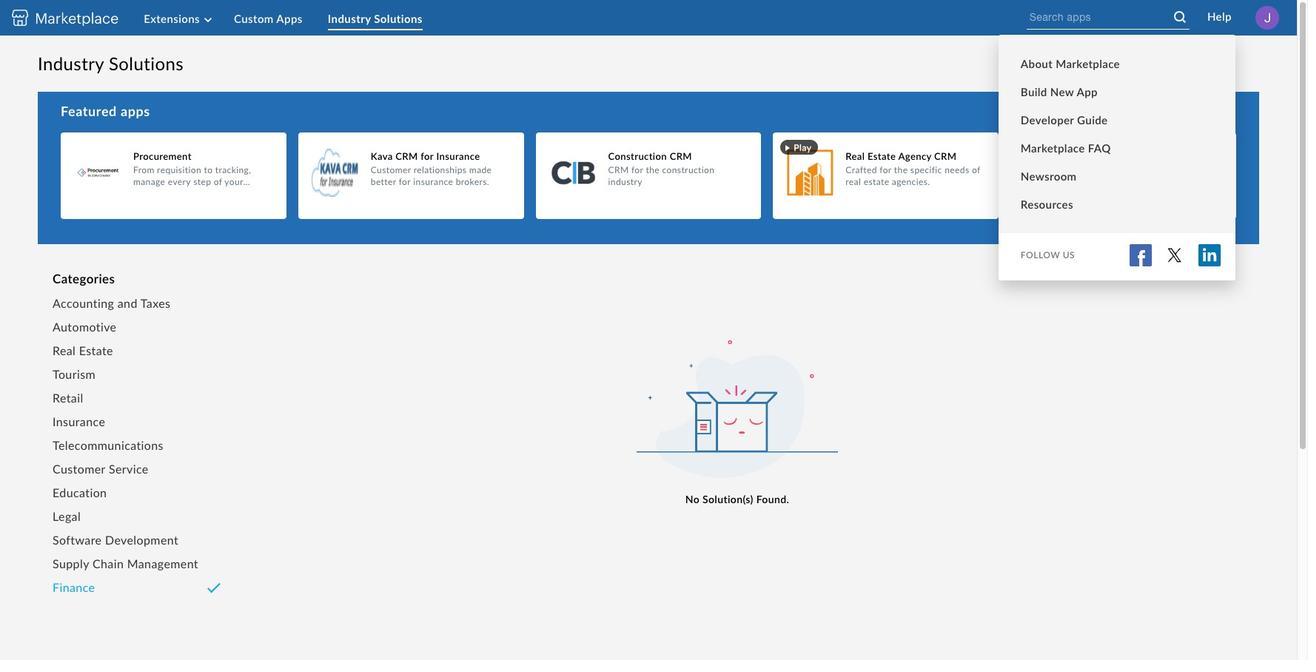 Task type: locate. For each thing, give the bounding box(es) containing it.
1 horizontal spatial solutions
[[374, 12, 423, 25]]

apps
[[121, 103, 150, 119]]

for inside the 'real estate agency crm crafted for the specific needs of real estate agencies.'
[[880, 164, 892, 175]]

0 vertical spatial estate
[[868, 150, 896, 162]]

newsroom link
[[1021, 169, 1214, 183]]

1 horizontal spatial customer
[[371, 164, 411, 175]]

industry solutions link
[[328, 9, 445, 29]]

better
[[371, 176, 396, 187]]

1 horizontal spatial real
[[846, 150, 865, 162]]

estate down automotive at the left of page
[[79, 344, 113, 358]]

custom apps link
[[234, 9, 325, 29]]

procurement
[[133, 150, 192, 162]]

crm inside kava crm for insurance customer relationships made better for insurance brokers.
[[396, 150, 418, 162]]

developer
[[1021, 113, 1074, 126]]

0 horizontal spatial customer
[[53, 462, 106, 476]]

industry solutions
[[328, 12, 423, 25], [38, 53, 184, 74]]

crm
[[396, 150, 418, 162], [670, 150, 692, 162], [934, 150, 957, 162], [608, 164, 629, 175]]

for up 'estate'
[[880, 164, 892, 175]]

1 horizontal spatial the
[[894, 164, 908, 175]]

customer inside kava crm for insurance customer relationships made better for insurance brokers.
[[371, 164, 411, 175]]

1 horizontal spatial industry solutions
[[328, 12, 423, 25]]

real inside the 'real estate agency crm crafted for the specific needs of real estate agencies.'
[[846, 150, 865, 162]]

automotive
[[53, 320, 117, 334]]

0 horizontal spatial estate
[[79, 344, 113, 358]]

insurance inside kava crm for insurance customer relationships made better for insurance brokers.
[[436, 150, 480, 162]]

marketplace
[[1056, 57, 1120, 70], [1021, 141, 1085, 155]]

marketplace faq link
[[1021, 141, 1214, 155]]

real
[[846, 150, 865, 162], [53, 344, 76, 358]]

real up the tourism
[[53, 344, 76, 358]]

1 the from the left
[[646, 164, 660, 175]]

construction
[[608, 150, 667, 162]]

0 horizontal spatial real
[[53, 344, 76, 358]]

0 vertical spatial solutions
[[374, 12, 423, 25]]

customer
[[371, 164, 411, 175], [53, 462, 106, 476]]

solution(s)
[[703, 493, 754, 506]]

1 vertical spatial marketplace
[[1021, 141, 1085, 155]]

build new app link
[[1021, 85, 1214, 98]]

the inside the 'real estate agency crm crafted for the specific needs of real estate agencies.'
[[894, 164, 908, 175]]

1 horizontal spatial insurance
[[436, 150, 480, 162]]

construction crm crm for the construction industry
[[608, 150, 715, 187]]

telecommunications
[[53, 438, 164, 452]]

marketplace up "app"
[[1056, 57, 1120, 70]]

customer up better
[[371, 164, 411, 175]]

found.
[[756, 493, 790, 506]]

new
[[1051, 85, 1074, 98]]

custom
[[234, 12, 274, 25]]

1 vertical spatial real
[[53, 344, 76, 358]]

about marketplace
[[1021, 57, 1120, 70]]

taxes
[[141, 296, 171, 310]]

accounting and taxes link
[[53, 292, 208, 315]]

real up crafted
[[846, 150, 865, 162]]

1 horizontal spatial industry
[[328, 12, 371, 25]]

1 vertical spatial estate
[[79, 344, 113, 358]]

for
[[421, 150, 434, 162], [632, 164, 643, 175], [880, 164, 892, 175], [399, 176, 411, 187]]

resources link
[[1021, 198, 1214, 211]]

follow us
[[1021, 249, 1075, 260]]

custom apps
[[234, 12, 303, 25]]

development
[[105, 533, 179, 547]]

estate for real estate
[[79, 344, 113, 358]]

industry up featured
[[38, 53, 104, 74]]

industry
[[608, 176, 643, 187]]

marketplace faq
[[1021, 141, 1111, 155]]

insurance
[[436, 150, 480, 162], [53, 415, 105, 429]]

about marketplace link
[[1021, 57, 1214, 70]]

solutions
[[374, 12, 423, 25], [109, 53, 184, 74]]

0 vertical spatial industry
[[328, 12, 371, 25]]

0 vertical spatial industry solutions
[[328, 12, 423, 25]]

industry solutions inside industry solutions link
[[328, 12, 423, 25]]

1 horizontal spatial estate
[[868, 150, 896, 162]]

insurance down 'retail'
[[53, 415, 105, 429]]

marketplace up newsroom
[[1021, 141, 1085, 155]]

developer guide
[[1021, 113, 1108, 126]]

0 horizontal spatial the
[[646, 164, 660, 175]]

crm right kava
[[396, 150, 418, 162]]

extensions link
[[144, 12, 212, 26]]

telecommunications link
[[53, 434, 208, 458]]

industry
[[328, 12, 371, 25], [38, 53, 104, 74]]

crm up the industry
[[608, 164, 629, 175]]

brokers.
[[456, 176, 489, 187]]

0 vertical spatial insurance
[[436, 150, 480, 162]]

1 vertical spatial insurance
[[53, 415, 105, 429]]

crm up needs on the top
[[934, 150, 957, 162]]

developer guide link
[[1021, 113, 1214, 126]]

0 horizontal spatial solutions
[[109, 53, 184, 74]]

estate
[[868, 150, 896, 162], [79, 344, 113, 358]]

1 vertical spatial customer
[[53, 462, 106, 476]]

supply chain management link
[[53, 552, 208, 576]]

the up agencies. on the top right of the page
[[894, 164, 908, 175]]

insurance up relationships
[[436, 150, 480, 162]]

customer up the education
[[53, 462, 106, 476]]

1 vertical spatial industry
[[38, 53, 104, 74]]

estate inside the 'real estate agency crm crafted for the specific needs of real estate agencies.'
[[868, 150, 896, 162]]

the
[[646, 164, 660, 175], [894, 164, 908, 175]]

2 the from the left
[[894, 164, 908, 175]]

featured apps
[[61, 103, 150, 119]]

estate up crafted
[[868, 150, 896, 162]]

1 vertical spatial industry solutions
[[38, 53, 184, 74]]

0 vertical spatial real
[[846, 150, 865, 162]]

industry right apps
[[328, 12, 371, 25]]

accounting and taxes
[[53, 296, 171, 310]]

0 horizontal spatial industry
[[38, 53, 104, 74]]

us
[[1063, 249, 1075, 260]]

help link
[[1204, 6, 1236, 27]]

0 horizontal spatial industry solutions
[[38, 53, 184, 74]]

extensions
[[144, 12, 200, 25]]

white image
[[1171, 9, 1190, 27]]

insurance link
[[53, 410, 208, 434]]

0 vertical spatial customer
[[371, 164, 411, 175]]

no
[[685, 493, 700, 506]]

for right better
[[399, 176, 411, 187]]

resources
[[1021, 198, 1074, 211]]

automotive link
[[53, 315, 208, 339]]

customer service
[[53, 462, 149, 476]]

for down construction
[[632, 164, 643, 175]]

the down construction
[[646, 164, 660, 175]]

software development
[[53, 533, 179, 547]]



Task type: vqa. For each thing, say whether or not it's contained in the screenshot.
THE KAVA CRM FOR INSURANCE CUSTOMER RELATIONSHIPS MADE BETTER FOR INSURANCE BROKERS.
yes



Task type: describe. For each thing, give the bounding box(es) containing it.
legal
[[53, 509, 81, 524]]

education
[[53, 486, 107, 500]]

follow
[[1021, 249, 1060, 260]]

tourism
[[53, 367, 96, 381]]

real for real estate
[[53, 344, 76, 358]]

construction
[[662, 164, 715, 175]]

education link
[[53, 481, 208, 505]]

about
[[1021, 57, 1053, 70]]

software
[[53, 533, 102, 547]]

finance link
[[53, 576, 208, 600]]

guide
[[1077, 113, 1108, 126]]

0 vertical spatial marketplace
[[1056, 57, 1120, 70]]

for up relationships
[[421, 150, 434, 162]]

real estate
[[53, 344, 113, 358]]

1 vertical spatial solutions
[[109, 53, 184, 74]]

management
[[127, 557, 198, 571]]

finance
[[53, 581, 95, 595]]

for inside the construction crm crm for the construction industry
[[632, 164, 643, 175]]

agencies.
[[892, 176, 930, 187]]

accounting
[[53, 296, 114, 310]]

tourism link
[[53, 363, 208, 387]]

play
[[794, 142, 812, 153]]

build new app
[[1021, 85, 1098, 98]]

estate
[[864, 176, 890, 187]]

real for real estate agency crm crafted for the specific needs of real estate agencies.
[[846, 150, 865, 162]]

estate for real estate agency crm crafted for the specific needs of real estate agencies.
[[868, 150, 896, 162]]

chain
[[92, 557, 124, 571]]

help
[[1208, 9, 1232, 23]]

supply chain management
[[53, 557, 198, 571]]

blumortgage
[[1083, 150, 1142, 162]]

crm inside the 'real estate agency crm crafted for the specific needs of real estate agencies.'
[[934, 150, 957, 162]]

crafted
[[846, 164, 877, 175]]

agency
[[899, 150, 932, 162]]

made
[[469, 164, 492, 175]]

featured
[[61, 103, 117, 119]]

kava
[[371, 150, 393, 162]]

Search apps search field
[[1027, 6, 1172, 28]]

retail
[[53, 391, 83, 405]]

supply
[[53, 557, 89, 571]]

real
[[846, 176, 861, 187]]

insurance
[[413, 176, 453, 187]]

retail link
[[53, 387, 208, 410]]

of
[[972, 164, 981, 175]]

apps
[[276, 12, 303, 25]]

and
[[118, 296, 138, 310]]

the inside the construction crm crm for the construction industry
[[646, 164, 660, 175]]

real estate link
[[53, 339, 208, 363]]

build
[[1021, 85, 1048, 98]]

crm up the construction
[[670, 150, 692, 162]]

specific
[[911, 164, 942, 175]]

real estate agency crm crafted for the specific needs of real estate agencies.
[[846, 150, 981, 187]]

legal link
[[53, 505, 208, 529]]

needs
[[945, 164, 970, 175]]

faq
[[1088, 141, 1111, 155]]

kava crm for insurance customer relationships made better for insurance brokers.
[[371, 150, 492, 187]]

0 horizontal spatial insurance
[[53, 415, 105, 429]]

newsroom
[[1021, 169, 1077, 183]]

no solution(s) found.
[[685, 493, 790, 506]]

customer service link
[[53, 458, 208, 481]]

categories
[[53, 271, 115, 287]]

relationships
[[414, 164, 467, 175]]

app
[[1077, 85, 1098, 98]]

solutions inside industry solutions link
[[374, 12, 423, 25]]

software development link
[[53, 529, 208, 552]]

service
[[109, 462, 149, 476]]



